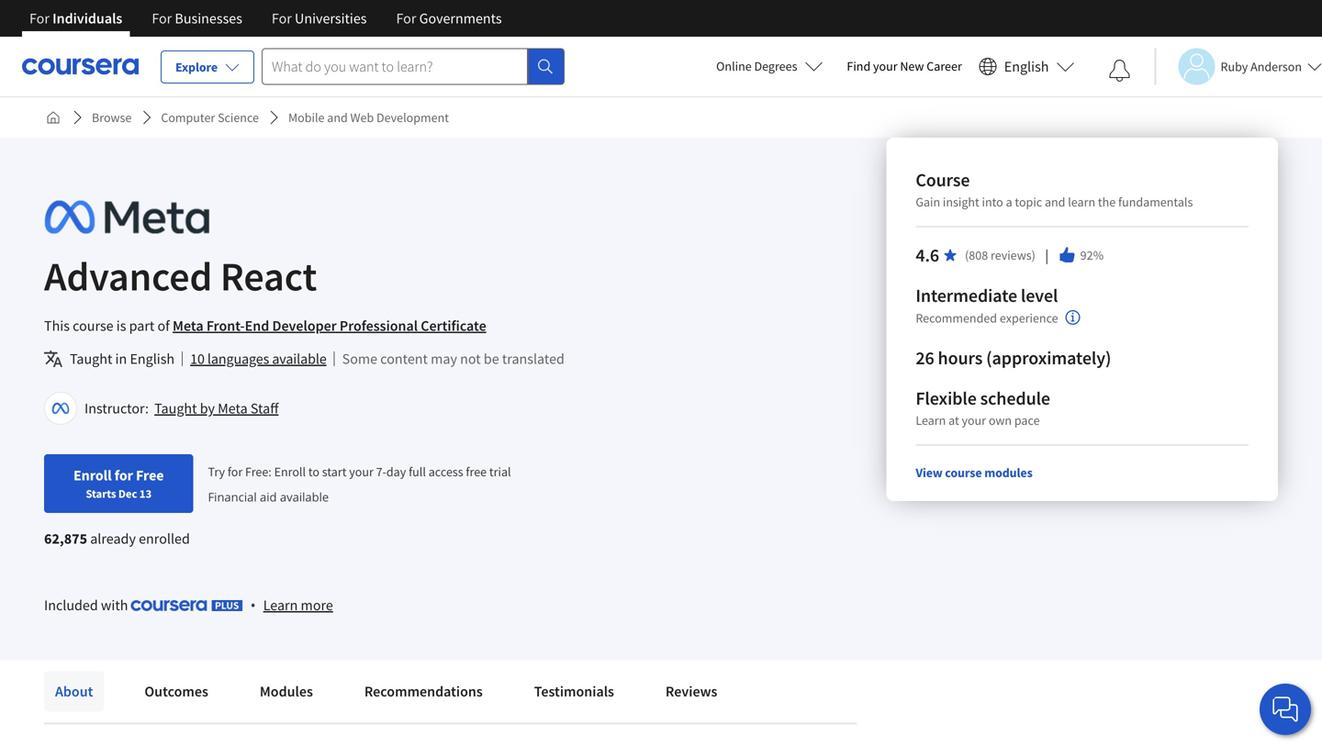 Task type: vqa. For each thing, say whether or not it's contained in the screenshot.
Mobile
yes



Task type: describe. For each thing, give the bounding box(es) containing it.
explore
[[175, 59, 218, 75]]

mobile and web development link
[[281, 101, 457, 134]]

4.6
[[916, 244, 940, 267]]

recommendations
[[365, 683, 483, 701]]

at
[[949, 412, 960, 429]]

10 languages available button
[[190, 348, 327, 370]]

already
[[90, 530, 136, 548]]

course for this
[[73, 317, 114, 335]]

starts
[[86, 487, 116, 502]]

aid
[[260, 489, 277, 505]]

about link
[[44, 672, 104, 712]]

new
[[901, 58, 925, 74]]

for for try
[[228, 464, 243, 480]]

staff
[[251, 400, 279, 418]]

for for universities
[[272, 9, 292, 28]]

with
[[101, 596, 128, 615]]

try
[[208, 464, 225, 480]]

browse
[[92, 109, 132, 126]]

ruby anderson button
[[1155, 48, 1323, 85]]

content
[[381, 350, 428, 368]]

for for governments
[[396, 9, 417, 28]]

included with
[[44, 596, 131, 615]]

may
[[431, 350, 457, 368]]

view course modules link
[[916, 465, 1033, 481]]

view
[[916, 465, 943, 481]]

7-
[[376, 464, 387, 480]]

ruby anderson
[[1221, 58, 1303, 75]]

computer
[[161, 109, 215, 126]]

What do you want to learn? text field
[[262, 48, 528, 85]]

enroll for free starts dec 13
[[73, 467, 164, 502]]

meta image
[[44, 197, 209, 238]]

included
[[44, 596, 98, 615]]

find your new career link
[[838, 55, 972, 78]]

0 horizontal spatial meta
[[173, 317, 204, 335]]

a
[[1006, 194, 1013, 210]]

mobile
[[288, 109, 325, 126]]

instructor: taught by meta staff
[[85, 400, 279, 418]]

ruby
[[1221, 58, 1249, 75]]

view course modules
[[916, 465, 1033, 481]]

0 vertical spatial and
[[327, 109, 348, 126]]

(approximately)
[[987, 347, 1112, 370]]

start
[[322, 464, 347, 480]]

learn
[[1069, 194, 1096, 210]]

10
[[190, 350, 205, 368]]

advanced
[[44, 251, 212, 302]]

computer science link
[[154, 101, 266, 134]]

0 vertical spatial your
[[874, 58, 898, 74]]

62,875
[[44, 530, 87, 548]]

universities
[[295, 9, 367, 28]]

62,875 already enrolled
[[44, 530, 190, 548]]

pace
[[1015, 412, 1040, 429]]

career
[[927, 58, 963, 74]]

be
[[484, 350, 499, 368]]

own
[[989, 412, 1012, 429]]

taught in english
[[70, 350, 175, 368]]

intermediate
[[916, 284, 1018, 307]]

online
[[717, 58, 752, 74]]

level
[[1021, 284, 1059, 307]]

course gain insight into a topic and learn the fundamentals
[[916, 169, 1194, 210]]

web
[[351, 109, 374, 126]]

banner navigation
[[15, 0, 517, 37]]

meta front-end developer professional certificate link
[[173, 317, 487, 335]]

available inside button
[[272, 350, 327, 368]]

online degrees
[[717, 58, 798, 74]]

governments
[[419, 9, 502, 28]]

modules
[[985, 465, 1033, 481]]

financial aid available button
[[208, 489, 329, 505]]

enrolled
[[139, 530, 190, 548]]

free
[[466, 464, 487, 480]]

26
[[916, 347, 935, 370]]

this
[[44, 317, 70, 335]]

dec
[[118, 487, 137, 502]]

translated
[[502, 350, 565, 368]]

find
[[847, 58, 871, 74]]

hours
[[938, 347, 983, 370]]

experience
[[1000, 310, 1059, 326]]

part
[[129, 317, 155, 335]]

in
[[115, 350, 127, 368]]

recommendations link
[[354, 672, 494, 712]]

for governments
[[396, 9, 502, 28]]

instructor:
[[85, 400, 149, 418]]

development
[[377, 109, 449, 126]]

about
[[55, 683, 93, 701]]

learn inside • learn more
[[263, 597, 298, 615]]

reviews)
[[991, 247, 1036, 264]]

and inside course gain insight into a topic and learn the fundamentals
[[1045, 194, 1066, 210]]

26 hours (approximately)
[[916, 347, 1112, 370]]

english button
[[972, 37, 1083, 96]]



Task type: locate. For each thing, give the bounding box(es) containing it.
your right at at the bottom right of the page
[[962, 412, 987, 429]]

0 vertical spatial english
[[1005, 57, 1050, 76]]

available inside try for free: enroll to start your 7-day full access free trial financial aid available
[[280, 489, 329, 505]]

for for enroll
[[115, 467, 133, 485]]

0 horizontal spatial and
[[327, 109, 348, 126]]

information about difficulty level pre-requisites. image
[[1066, 311, 1081, 325]]

testimonials
[[534, 683, 615, 701]]

1 vertical spatial your
[[962, 412, 987, 429]]

show notifications image
[[1109, 60, 1131, 82]]

enroll inside try for free: enroll to start your 7-day full access free trial financial aid available
[[274, 464, 306, 480]]

outcomes
[[145, 683, 208, 701]]

1 horizontal spatial learn
[[916, 412, 946, 429]]

learn more link
[[263, 594, 333, 617]]

professional
[[340, 317, 418, 335]]

4 for from the left
[[396, 9, 417, 28]]

0 horizontal spatial taught
[[70, 350, 112, 368]]

certificate
[[421, 317, 487, 335]]

course for view
[[946, 465, 983, 481]]

0 horizontal spatial learn
[[263, 597, 298, 615]]

0 horizontal spatial english
[[130, 350, 175, 368]]

chat with us image
[[1271, 695, 1301, 725]]

1 vertical spatial course
[[946, 465, 983, 481]]

course right the view
[[946, 465, 983, 481]]

0 horizontal spatial course
[[73, 317, 114, 335]]

advanced react
[[44, 251, 317, 302]]

available
[[272, 350, 327, 368], [280, 489, 329, 505]]

learn left at at the bottom right of the page
[[916, 412, 946, 429]]

english inside button
[[1005, 57, 1050, 76]]

browse link
[[85, 101, 139, 134]]

front-
[[207, 317, 245, 335]]

into
[[983, 194, 1004, 210]]

taught left in
[[70, 350, 112, 368]]

financial
[[208, 489, 257, 505]]

2 vertical spatial your
[[349, 464, 374, 480]]

free:
[[245, 464, 272, 480]]

meta right "of"
[[173, 317, 204, 335]]

1 vertical spatial english
[[130, 350, 175, 368]]

your inside flexible schedule learn at your own pace
[[962, 412, 987, 429]]

english right in
[[130, 350, 175, 368]]

english
[[1005, 57, 1050, 76], [130, 350, 175, 368]]

taught by meta staff image
[[47, 395, 74, 423]]

10 languages available
[[190, 350, 327, 368]]

1 horizontal spatial for
[[228, 464, 243, 480]]

taught left by
[[154, 400, 197, 418]]

(808
[[966, 247, 989, 264]]

for right 'try' in the left of the page
[[228, 464, 243, 480]]

your
[[874, 58, 898, 74], [962, 412, 987, 429], [349, 464, 374, 480]]

92%
[[1081, 247, 1104, 264]]

by
[[200, 400, 215, 418]]

|
[[1043, 245, 1052, 265]]

1 horizontal spatial your
[[874, 58, 898, 74]]

for for businesses
[[152, 9, 172, 28]]

taught
[[70, 350, 112, 368], [154, 400, 197, 418]]

for for individuals
[[29, 9, 50, 28]]

and right topic
[[1045, 194, 1066, 210]]

gain
[[916, 194, 941, 210]]

fundamentals
[[1119, 194, 1194, 210]]

1 vertical spatial learn
[[263, 597, 298, 615]]

available down to
[[280, 489, 329, 505]]

recommended
[[916, 310, 998, 326]]

enroll left to
[[274, 464, 306, 480]]

course left is
[[73, 317, 114, 335]]

• learn more
[[251, 596, 333, 615]]

learn
[[916, 412, 946, 429], [263, 597, 298, 615]]

None search field
[[262, 48, 565, 85]]

not
[[460, 350, 481, 368]]

developer
[[272, 317, 337, 335]]

full
[[409, 464, 426, 480]]

degrees
[[755, 58, 798, 74]]

schedule
[[981, 387, 1051, 410]]

modules link
[[249, 672, 324, 712]]

recommended experience
[[916, 310, 1059, 326]]

this course is part of meta front-end developer professional certificate
[[44, 317, 487, 335]]

1 vertical spatial and
[[1045, 194, 1066, 210]]

learn right •
[[263, 597, 298, 615]]

for left the businesses
[[152, 9, 172, 28]]

0 horizontal spatial for
[[115, 467, 133, 485]]

insight
[[943, 194, 980, 210]]

english right career
[[1005, 57, 1050, 76]]

for inside try for free: enroll to start your 7-day full access free trial financial aid available
[[228, 464, 243, 480]]

science
[[218, 109, 259, 126]]

enroll inside enroll for free starts dec 13
[[73, 467, 112, 485]]

taught by meta staff link
[[154, 400, 279, 418]]

trial
[[490, 464, 511, 480]]

for businesses
[[152, 9, 242, 28]]

1 vertical spatial available
[[280, 489, 329, 505]]

1 horizontal spatial enroll
[[274, 464, 306, 480]]

available down developer
[[272, 350, 327, 368]]

0 horizontal spatial enroll
[[73, 467, 112, 485]]

meta right by
[[218, 400, 248, 418]]

topic
[[1016, 194, 1043, 210]]

1 horizontal spatial english
[[1005, 57, 1050, 76]]

end
[[245, 317, 269, 335]]

2 for from the left
[[152, 9, 172, 28]]

13
[[139, 487, 152, 502]]

meta
[[173, 317, 204, 335], [218, 400, 248, 418]]

and left the web
[[327, 109, 348, 126]]

reviews link
[[655, 672, 729, 712]]

1 horizontal spatial taught
[[154, 400, 197, 418]]

for left universities at the top of the page
[[272, 9, 292, 28]]

for left individuals
[[29, 9, 50, 28]]

•
[[251, 596, 256, 615]]

to
[[309, 464, 320, 480]]

home image
[[46, 110, 61, 125]]

0 vertical spatial course
[[73, 317, 114, 335]]

1 for from the left
[[29, 9, 50, 28]]

3 for from the left
[[272, 9, 292, 28]]

for universities
[[272, 9, 367, 28]]

for up dec
[[115, 467, 133, 485]]

coursera image
[[22, 52, 139, 81]]

learn inside flexible schedule learn at your own pace
[[916, 412, 946, 429]]

mobile and web development
[[288, 109, 449, 126]]

access
[[429, 464, 464, 480]]

modules
[[260, 683, 313, 701]]

2 horizontal spatial your
[[962, 412, 987, 429]]

0 vertical spatial learn
[[916, 412, 946, 429]]

intermediate level
[[916, 284, 1059, 307]]

1 vertical spatial meta
[[218, 400, 248, 418]]

0 vertical spatial taught
[[70, 350, 112, 368]]

0 horizontal spatial your
[[349, 464, 374, 480]]

1 vertical spatial taught
[[154, 400, 197, 418]]

of
[[158, 317, 170, 335]]

course
[[916, 169, 971, 192]]

anderson
[[1251, 58, 1303, 75]]

explore button
[[161, 51, 254, 84]]

1 horizontal spatial course
[[946, 465, 983, 481]]

your right find
[[874, 58, 898, 74]]

1 horizontal spatial meta
[[218, 400, 248, 418]]

your left 7-
[[349, 464, 374, 480]]

(808 reviews) |
[[966, 245, 1052, 265]]

some
[[342, 350, 378, 368]]

for
[[29, 9, 50, 28], [152, 9, 172, 28], [272, 9, 292, 28], [396, 9, 417, 28]]

coursera plus image
[[131, 601, 243, 612]]

0 vertical spatial meta
[[173, 317, 204, 335]]

your inside try for free: enroll to start your 7-day full access free trial financial aid available
[[349, 464, 374, 480]]

for inside enroll for free starts dec 13
[[115, 467, 133, 485]]

enroll up starts
[[73, 467, 112, 485]]

more
[[301, 597, 333, 615]]

1 horizontal spatial and
[[1045, 194, 1066, 210]]

enroll
[[274, 464, 306, 480], [73, 467, 112, 485]]

0 vertical spatial available
[[272, 350, 327, 368]]

is
[[116, 317, 126, 335]]

for up what do you want to learn? text box on the top left
[[396, 9, 417, 28]]



